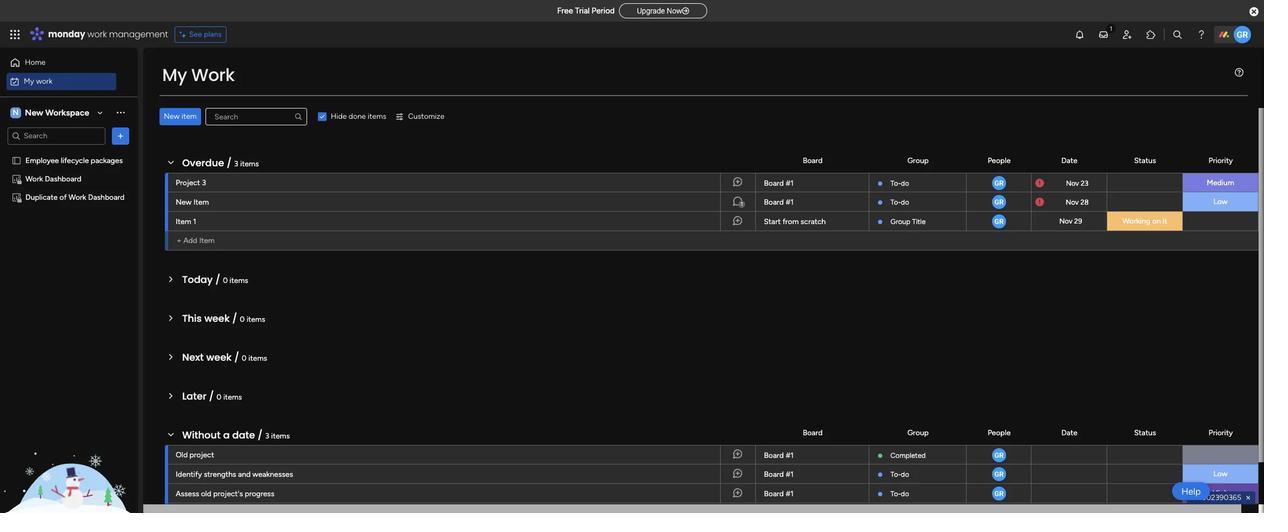 Task type: locate. For each thing, give the bounding box(es) containing it.
people for items
[[988, 156, 1011, 165]]

0 right later
[[217, 393, 221, 402]]

1 vertical spatial dashboard
[[88, 193, 125, 202]]

2 horizontal spatial 3
[[265, 432, 269, 441]]

3
[[234, 159, 238, 169], [202, 178, 206, 188], [265, 432, 269, 441]]

1 vertical spatial status
[[1134, 428, 1156, 438]]

3 board #1 link from the top
[[762, 446, 862, 467]]

work
[[191, 63, 235, 87], [25, 174, 43, 184], [69, 193, 86, 202]]

1 vertical spatial week
[[206, 351, 232, 364]]

workspace options image
[[115, 107, 126, 118]]

dapulse close image
[[1250, 6, 1259, 17]]

1 vertical spatial 3
[[202, 178, 206, 188]]

my work button
[[6, 73, 116, 90]]

3 right date
[[265, 432, 269, 441]]

1 low from the top
[[1213, 197, 1228, 207]]

0 vertical spatial greg robinson image
[[991, 194, 1007, 210]]

greg robinson image
[[1234, 26, 1251, 43], [991, 175, 1007, 191], [991, 214, 1007, 230], [991, 448, 1007, 464], [991, 467, 1007, 483]]

board #1 for assess old project's progress
[[764, 490, 794, 499]]

packages
[[91, 156, 123, 165]]

priority for /
[[1209, 428, 1233, 438]]

0 horizontal spatial 3
[[202, 178, 206, 188]]

items up next week / 0 items
[[247, 315, 265, 324]]

status
[[1134, 156, 1156, 165], [1134, 428, 1156, 438]]

items inside the "this week / 0 items"
[[247, 315, 265, 324]]

dapulse rightstroke image
[[682, 7, 689, 15]]

nov 23
[[1066, 180, 1089, 188]]

2 people from the top
[[988, 428, 1011, 438]]

items up the "this week / 0 items"
[[230, 276, 248, 285]]

old
[[176, 451, 188, 460]]

my for my work
[[24, 77, 34, 86]]

this
[[182, 312, 202, 325]]

my for my work
[[162, 63, 187, 87]]

start
[[764, 217, 781, 227]]

1 board #1 from the top
[[764, 179, 794, 188]]

id:
[[1191, 494, 1200, 503]]

item down project 3
[[193, 198, 209, 207]]

board
[[803, 156, 823, 165], [764, 179, 784, 188], [764, 198, 784, 207], [803, 428, 823, 438], [764, 451, 784, 461], [764, 470, 784, 480], [764, 490, 784, 499]]

nov for nov 29
[[1059, 217, 1073, 225]]

strengths
[[204, 470, 236, 480]]

hide
[[331, 112, 347, 121]]

0 horizontal spatial work
[[36, 77, 53, 86]]

1 #1 from the top
[[786, 179, 794, 188]]

see plans
[[189, 30, 222, 39]]

my
[[162, 63, 187, 87], [24, 77, 34, 86]]

0 right today
[[223, 276, 228, 285]]

0 vertical spatial private dashboard image
[[11, 174, 22, 184]]

2 to- from the top
[[890, 198, 901, 207]]

/ right today
[[215, 273, 220, 287]]

greg robinson image
[[991, 194, 1007, 210], [991, 486, 1007, 502]]

do
[[901, 180, 909, 188], [901, 198, 909, 207], [901, 471, 909, 479], [901, 490, 909, 499]]

1 vertical spatial work
[[36, 77, 53, 86]]

progress
[[245, 490, 274, 499]]

2 vertical spatial 3
[[265, 432, 269, 441]]

28
[[1081, 198, 1089, 207]]

nov left 29
[[1059, 217, 1073, 225]]

3 board #1 from the top
[[764, 451, 794, 461]]

free trial period
[[557, 6, 615, 16]]

project
[[190, 451, 214, 460]]

board for 4th board #1 "link" from the bottom
[[764, 198, 784, 207]]

0 vertical spatial priority
[[1209, 156, 1233, 165]]

items right overdue in the top of the page
[[240, 159, 259, 169]]

week
[[204, 312, 230, 325], [206, 351, 232, 364]]

1 vertical spatial low
[[1213, 470, 1228, 479]]

1 date from the top
[[1061, 156, 1077, 165]]

item up +
[[176, 217, 191, 227]]

0 vertical spatial work
[[191, 63, 235, 87]]

start from scratch
[[764, 217, 826, 227]]

from
[[783, 217, 799, 227]]

0
[[223, 276, 228, 285], [240, 315, 245, 324], [242, 354, 247, 363], [217, 393, 221, 402]]

items down the "this week / 0 items"
[[248, 354, 267, 363]]

1 people from the top
[[988, 156, 1011, 165]]

1 horizontal spatial work
[[87, 28, 107, 41]]

new for new item
[[176, 198, 192, 207]]

new inside workspace selection element
[[25, 107, 43, 118]]

/ down the "this week / 0 items"
[[234, 351, 239, 364]]

item right add
[[199, 236, 215, 245]]

private dashboard image
[[11, 174, 22, 184], [11, 192, 22, 202]]

people
[[988, 156, 1011, 165], [988, 428, 1011, 438]]

2 horizontal spatial work
[[191, 63, 235, 87]]

new item
[[164, 112, 197, 121]]

1 private dashboard image from the top
[[11, 174, 22, 184]]

3 #1 from the top
[[786, 451, 794, 461]]

v2 overdue deadline image
[[1035, 197, 1044, 207]]

0 vertical spatial item
[[193, 198, 209, 207]]

+
[[177, 236, 182, 245]]

2 status from the top
[[1134, 428, 1156, 438]]

home button
[[6, 54, 116, 71]]

id: 302390365 element
[[1187, 492, 1255, 505]]

work down plans
[[191, 63, 235, 87]]

0 vertical spatial status
[[1134, 156, 1156, 165]]

items right date
[[271, 432, 290, 441]]

2 private dashboard image from the top
[[11, 192, 22, 202]]

nov 29
[[1059, 217, 1082, 225]]

1 vertical spatial private dashboard image
[[11, 192, 22, 202]]

5 board #1 from the top
[[764, 490, 794, 499]]

items right done
[[368, 112, 386, 121]]

work up duplicate
[[25, 174, 43, 184]]

1 vertical spatial work
[[25, 174, 43, 184]]

week right the this
[[204, 312, 230, 325]]

today / 0 items
[[182, 273, 248, 287]]

0 down the "this week / 0 items"
[[242, 354, 247, 363]]

list box
[[0, 149, 138, 353]]

items inside today / 0 items
[[230, 276, 248, 285]]

list box containing employee lifecycle packages
[[0, 149, 138, 353]]

0 vertical spatial work
[[87, 28, 107, 41]]

see plans button
[[174, 26, 227, 43]]

items up without a date / 3 items
[[223, 393, 242, 402]]

option
[[0, 151, 138, 153]]

3 inside without a date / 3 items
[[265, 432, 269, 441]]

search image
[[294, 112, 303, 121]]

1 vertical spatial greg robinson image
[[991, 486, 1007, 502]]

0 horizontal spatial my
[[24, 77, 34, 86]]

0 inside today / 0 items
[[223, 276, 228, 285]]

1 horizontal spatial work
[[69, 193, 86, 202]]

nov left the 28
[[1066, 198, 1079, 207]]

1 vertical spatial date
[[1061, 428, 1077, 438]]

free
[[557, 6, 573, 16]]

0 vertical spatial week
[[204, 312, 230, 325]]

2 vertical spatial group
[[907, 428, 929, 438]]

items inside later / 0 items
[[223, 393, 242, 402]]

1
[[741, 201, 743, 208], [193, 217, 196, 227]]

1 vertical spatial people
[[988, 428, 1011, 438]]

date for /
[[1061, 428, 1077, 438]]

2 do from the top
[[901, 198, 909, 207]]

2 to-do from the top
[[890, 198, 909, 207]]

old
[[201, 490, 211, 499]]

work for my
[[36, 77, 53, 86]]

my inside button
[[24, 77, 34, 86]]

to-do
[[890, 180, 909, 188], [890, 198, 909, 207], [890, 471, 909, 479], [890, 490, 909, 499]]

nov left 23
[[1066, 180, 1079, 188]]

next week / 0 items
[[182, 351, 267, 364]]

2 vertical spatial nov
[[1059, 217, 1073, 225]]

None search field
[[205, 108, 307, 125]]

0 vertical spatial 3
[[234, 159, 238, 169]]

1 vertical spatial 1
[[193, 217, 196, 227]]

1 status from the top
[[1134, 156, 1156, 165]]

low up the high
[[1213, 470, 1228, 479]]

0 up next week / 0 items
[[240, 315, 245, 324]]

item 1
[[176, 217, 196, 227]]

3 inside overdue / 3 items
[[234, 159, 238, 169]]

#1
[[786, 179, 794, 188], [786, 198, 794, 207], [786, 451, 794, 461], [786, 470, 794, 480], [786, 490, 794, 499]]

0 horizontal spatial 1
[[193, 217, 196, 227]]

new
[[25, 107, 43, 118], [164, 112, 180, 121], [176, 198, 192, 207]]

2 vertical spatial work
[[69, 193, 86, 202]]

new right n
[[25, 107, 43, 118]]

working
[[1122, 217, 1150, 226]]

1 horizontal spatial 3
[[234, 159, 238, 169]]

my work
[[24, 77, 53, 86]]

on
[[1152, 217, 1161, 226]]

group for /
[[907, 428, 929, 438]]

private dashboard image down public board icon
[[11, 174, 22, 184]]

status for items
[[1134, 156, 1156, 165]]

0 vertical spatial 1
[[741, 201, 743, 208]]

1 horizontal spatial my
[[162, 63, 187, 87]]

dashboard up of
[[45, 174, 81, 184]]

week right next
[[206, 351, 232, 364]]

1 greg robinson image from the top
[[991, 194, 1007, 210]]

5 #1 from the top
[[786, 490, 794, 499]]

project's
[[213, 490, 243, 499]]

new for new item
[[164, 112, 180, 121]]

1 vertical spatial nov
[[1066, 198, 1079, 207]]

1 vertical spatial priority
[[1209, 428, 1233, 438]]

2 greg robinson image from the top
[[991, 486, 1007, 502]]

0 vertical spatial nov
[[1066, 180, 1079, 188]]

/
[[227, 156, 232, 170], [215, 273, 220, 287], [232, 312, 237, 325], [234, 351, 239, 364], [209, 390, 214, 403], [258, 429, 263, 442]]

apps image
[[1146, 29, 1156, 40]]

#1 for project 3
[[786, 179, 794, 188]]

new left 'item' at the top left of page
[[164, 112, 180, 121]]

2 low from the top
[[1213, 470, 1228, 479]]

new inside button
[[164, 112, 180, 121]]

5 board #1 link from the top
[[762, 484, 862, 505]]

help
[[1181, 486, 1201, 497]]

low
[[1213, 197, 1228, 207], [1213, 470, 1228, 479]]

private dashboard image left duplicate
[[11, 192, 22, 202]]

nov for nov 28
[[1066, 198, 1079, 207]]

1 priority from the top
[[1209, 156, 1233, 165]]

board #1 link
[[762, 174, 862, 194], [762, 192, 862, 213], [762, 446, 862, 467], [762, 465, 862, 486], [762, 484, 862, 505]]

work inside button
[[36, 77, 53, 86]]

remove image
[[1244, 494, 1253, 503]]

new up item 1
[[176, 198, 192, 207]]

items inside next week / 0 items
[[248, 354, 267, 363]]

work right monday
[[87, 28, 107, 41]]

board for board #1 "link" for old project
[[764, 451, 784, 461]]

1 board #1 link from the top
[[762, 174, 862, 194]]

#1 for assess old project's progress
[[786, 490, 794, 499]]

now
[[667, 6, 682, 15]]

#1 for old project
[[786, 451, 794, 461]]

2 priority from the top
[[1209, 428, 1233, 438]]

low down 'medium'
[[1213, 197, 1228, 207]]

upgrade
[[637, 6, 665, 15]]

priority
[[1209, 156, 1233, 165], [1209, 428, 1233, 438]]

help image
[[1196, 29, 1207, 40]]

search everything image
[[1172, 29, 1183, 40]]

0 vertical spatial people
[[988, 156, 1011, 165]]

board for 2nd board #1 "link" from the bottom of the page
[[764, 470, 784, 480]]

+ add item
[[177, 236, 215, 245]]

1 to- from the top
[[890, 180, 901, 188]]

work down home
[[36, 77, 53, 86]]

0 inside later / 0 items
[[217, 393, 221, 402]]

identify
[[176, 470, 202, 480]]

greg robinson image for assess old project's progress
[[991, 486, 1007, 502]]

project
[[176, 178, 200, 188]]

board #1
[[764, 179, 794, 188], [764, 198, 794, 207], [764, 451, 794, 461], [764, 470, 794, 480], [764, 490, 794, 499]]

new workspace
[[25, 107, 89, 118]]

2 #1 from the top
[[786, 198, 794, 207]]

3 right overdue in the top of the page
[[234, 159, 238, 169]]

work right of
[[69, 193, 86, 202]]

2 board #1 link from the top
[[762, 192, 862, 213]]

my up new item
[[162, 63, 187, 87]]

dashboard down the packages
[[88, 193, 125, 202]]

0 vertical spatial date
[[1061, 156, 1077, 165]]

1 horizontal spatial 1
[[741, 201, 743, 208]]

0 vertical spatial low
[[1213, 197, 1228, 207]]

0 vertical spatial group
[[907, 156, 929, 165]]

my down home
[[24, 77, 34, 86]]

start from scratch link
[[762, 212, 862, 232]]

date
[[1061, 156, 1077, 165], [1061, 428, 1077, 438]]

private dashboard image for duplicate of work dashboard
[[11, 192, 22, 202]]

items
[[368, 112, 386, 121], [240, 159, 259, 169], [230, 276, 248, 285], [247, 315, 265, 324], [248, 354, 267, 363], [223, 393, 242, 402], [271, 432, 290, 441]]

without a date / 3 items
[[182, 429, 290, 442]]

dashboard
[[45, 174, 81, 184], [88, 193, 125, 202]]

board #1 for old project
[[764, 451, 794, 461]]

3 right project
[[202, 178, 206, 188]]

items inside overdue / 3 items
[[240, 159, 259, 169]]

people for /
[[988, 428, 1011, 438]]

3 to-do from the top
[[890, 471, 909, 479]]

2 date from the top
[[1061, 428, 1077, 438]]

0 horizontal spatial dashboard
[[45, 174, 81, 184]]



Task type: vqa. For each thing, say whether or not it's contained in the screenshot.
1st To-do from the bottom of the page
yes



Task type: describe. For each thing, give the bounding box(es) containing it.
monday
[[48, 28, 85, 41]]

4 to-do from the top
[[890, 490, 909, 499]]

medium
[[1207, 178, 1234, 188]]

group for items
[[907, 156, 929, 165]]

select product image
[[10, 29, 21, 40]]

v2 overdue deadline image
[[1035, 178, 1044, 188]]

1 vertical spatial group
[[890, 218, 910, 226]]

assess old project's progress
[[176, 490, 274, 499]]

priority for items
[[1209, 156, 1233, 165]]

high
[[1213, 489, 1229, 499]]

identify strengths and weaknesses
[[176, 470, 293, 480]]

completed
[[890, 452, 926, 460]]

later / 0 items
[[182, 390, 242, 403]]

board #1 link for project 3
[[762, 174, 862, 194]]

plans
[[204, 30, 222, 39]]

Filter dashboard by text search field
[[205, 108, 307, 125]]

upgrade now
[[637, 6, 682, 15]]

public board image
[[11, 155, 22, 166]]

23
[[1081, 180, 1089, 188]]

1 to-do from the top
[[890, 180, 909, 188]]

0 inside the "this week / 0 items"
[[240, 315, 245, 324]]

/ up next week / 0 items
[[232, 312, 237, 325]]

and
[[238, 470, 251, 480]]

work dashboard
[[25, 174, 81, 184]]

old project
[[176, 451, 214, 460]]

assess
[[176, 490, 199, 499]]

new item
[[176, 198, 209, 207]]

lifecycle
[[61, 156, 89, 165]]

29
[[1074, 217, 1082, 225]]

employee lifecycle packages
[[25, 156, 123, 165]]

my work
[[162, 63, 235, 87]]

new item button
[[159, 108, 201, 125]]

1 image
[[1106, 22, 1116, 34]]

customize button
[[391, 108, 449, 125]]

4 to- from the top
[[890, 490, 901, 499]]

upgrade now link
[[619, 3, 707, 18]]

2 board #1 from the top
[[764, 198, 794, 207]]

management
[[109, 28, 168, 41]]

hide done items
[[331, 112, 386, 121]]

week for this
[[204, 312, 230, 325]]

overdue / 3 items
[[182, 156, 259, 170]]

lottie animation image
[[0, 404, 138, 514]]

menu image
[[1235, 68, 1244, 77]]

inbox image
[[1098, 29, 1109, 40]]

4 do from the top
[[901, 490, 909, 499]]

board for project 3 board #1 "link"
[[764, 179, 784, 188]]

this week / 0 items
[[182, 312, 265, 325]]

1 do from the top
[[901, 180, 909, 188]]

customize
[[408, 112, 445, 121]]

period
[[592, 6, 615, 16]]

1 vertical spatial item
[[176, 217, 191, 227]]

date for items
[[1061, 156, 1077, 165]]

project 3
[[176, 178, 206, 188]]

302390365
[[1202, 494, 1241, 503]]

workspace
[[45, 107, 89, 118]]

notifications image
[[1074, 29, 1085, 40]]

status for /
[[1134, 428, 1156, 438]]

nov 28
[[1066, 198, 1089, 207]]

of
[[60, 193, 67, 202]]

4 board #1 link from the top
[[762, 465, 862, 486]]

board #1 link for assess old project's progress
[[762, 484, 862, 505]]

date
[[232, 429, 255, 442]]

home
[[25, 58, 46, 67]]

0 horizontal spatial work
[[25, 174, 43, 184]]

employee
[[25, 156, 59, 165]]

0 vertical spatial dashboard
[[45, 174, 81, 184]]

3 do from the top
[[901, 471, 909, 479]]

/ right later
[[209, 390, 214, 403]]

/ right overdue in the top of the page
[[227, 156, 232, 170]]

duplicate
[[25, 193, 58, 202]]

next
[[182, 351, 204, 364]]

monday work management
[[48, 28, 168, 41]]

work for monday
[[87, 28, 107, 41]]

trial
[[575, 6, 590, 16]]

overdue
[[182, 156, 224, 170]]

4 board #1 from the top
[[764, 470, 794, 480]]

week for next
[[206, 351, 232, 364]]

help button
[[1172, 483, 1210, 501]]

without
[[182, 429, 221, 442]]

item
[[182, 112, 197, 121]]

board #1 for project 3
[[764, 179, 794, 188]]

1 horizontal spatial dashboard
[[88, 193, 125, 202]]

a
[[223, 429, 230, 442]]

lottie animation element
[[0, 404, 138, 514]]

options image
[[115, 131, 126, 141]]

workspace selection element
[[10, 106, 91, 119]]

new for new workspace
[[25, 107, 43, 118]]

invite members image
[[1122, 29, 1133, 40]]

title
[[912, 218, 926, 226]]

3 to- from the top
[[890, 471, 901, 479]]

private dashboard image for work dashboard
[[11, 174, 22, 184]]

0 inside next week / 0 items
[[242, 354, 247, 363]]

board for board #1 "link" related to assess old project's progress
[[764, 490, 784, 499]]

it
[[1163, 217, 1167, 226]]

4 #1 from the top
[[786, 470, 794, 480]]

today
[[182, 273, 213, 287]]

nov for nov 23
[[1066, 180, 1079, 188]]

weaknesses
[[252, 470, 293, 480]]

board #1 link for old project
[[762, 446, 862, 467]]

Search in workspace field
[[23, 130, 90, 142]]

id: 302390365
[[1191, 494, 1241, 503]]

later
[[182, 390, 206, 403]]

working on it
[[1122, 217, 1167, 226]]

done
[[349, 112, 366, 121]]

group title
[[890, 218, 926, 226]]

items inside without a date / 3 items
[[271, 432, 290, 441]]

add
[[183, 236, 197, 245]]

scratch
[[801, 217, 826, 227]]

/ right date
[[258, 429, 263, 442]]

duplicate of work dashboard
[[25, 193, 125, 202]]

workspace image
[[10, 107, 21, 119]]

greg robinson image for new item
[[991, 194, 1007, 210]]

see
[[189, 30, 202, 39]]

2 vertical spatial item
[[199, 236, 215, 245]]

n
[[13, 108, 19, 117]]



